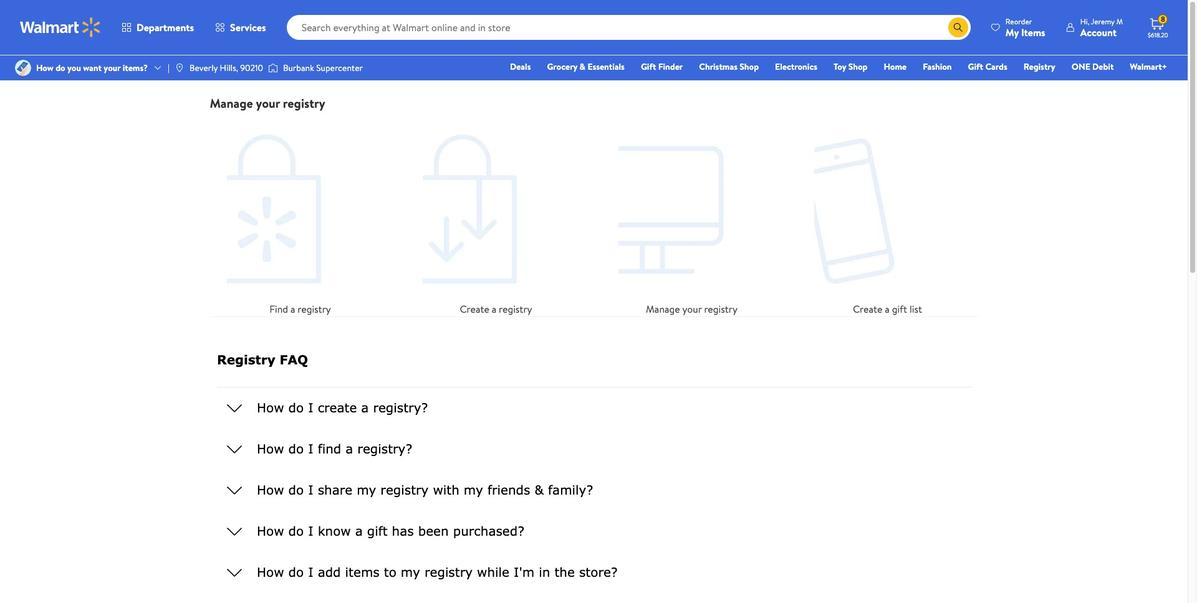 Task type: locate. For each thing, give the bounding box(es) containing it.
 image
[[15, 60, 31, 76]]

one debit link
[[1066, 60, 1120, 74]]

beverly
[[189, 62, 218, 74]]

create
[[460, 302, 489, 316], [853, 302, 883, 316]]

registry
[[1024, 60, 1056, 73]]

create for create a gift list
[[853, 302, 883, 316]]

gift left cards
[[968, 60, 984, 73]]

manage your registry link
[[602, 121, 782, 317]]

grocery & essentials
[[547, 60, 625, 73]]

1 create from the left
[[460, 302, 489, 316]]

create a registry link
[[406, 121, 587, 317]]

registry inside 'link'
[[499, 302, 532, 316]]

find
[[270, 302, 288, 316]]

2 horizontal spatial your
[[683, 302, 702, 316]]

fashion link
[[917, 60, 958, 74]]

list containing find a registry
[[202, 111, 986, 317]]

a inside 'link'
[[492, 302, 497, 316]]

christmas shop link
[[694, 60, 765, 74]]

2 shop from the left
[[849, 60, 868, 73]]

christmas
[[699, 60, 738, 73]]

one debit
[[1072, 60, 1114, 73]]

0 vertical spatial your
[[104, 62, 121, 74]]

Search search field
[[287, 15, 971, 40]]

2 gift from the left
[[968, 60, 984, 73]]

gift left 'finder'
[[641, 60, 656, 73]]

1 vertical spatial manage your registry
[[646, 302, 738, 316]]

3 a from the left
[[885, 302, 890, 316]]

registry
[[283, 95, 325, 112], [298, 302, 331, 316], [499, 302, 532, 316], [704, 302, 738, 316]]

&
[[580, 60, 586, 73]]

 image right |
[[175, 63, 185, 73]]

departments
[[137, 21, 194, 34]]

1 a from the left
[[291, 302, 295, 316]]

registry for 'find a registry' link
[[298, 302, 331, 316]]

toy shop
[[834, 60, 868, 73]]

walmart+
[[1130, 60, 1167, 73]]

walmart+ link
[[1125, 60, 1173, 74]]

shop right toy
[[849, 60, 868, 73]]

90210
[[240, 62, 263, 74]]

 image
[[268, 62, 278, 74], [175, 63, 185, 73]]

create inside create a registry 'link'
[[460, 302, 489, 316]]

departments button
[[111, 12, 205, 42]]

2 vertical spatial your
[[683, 302, 702, 316]]

hills,
[[220, 62, 238, 74]]

1 horizontal spatial create
[[853, 302, 883, 316]]

0 vertical spatial manage
[[210, 95, 253, 112]]

1 gift from the left
[[641, 60, 656, 73]]

manage your registry
[[210, 95, 325, 112], [646, 302, 738, 316]]

supercenter
[[316, 62, 363, 74]]

electronics link
[[770, 60, 823, 74]]

1 shop from the left
[[740, 60, 759, 73]]

1 horizontal spatial gift
[[968, 60, 984, 73]]

account
[[1081, 25, 1117, 39]]

christmas shop
[[699, 60, 759, 73]]

create a registry
[[460, 302, 532, 316]]

gift
[[641, 60, 656, 73], [968, 60, 984, 73]]

jeremy
[[1091, 16, 1115, 27]]

find a registry link
[[210, 121, 391, 317]]

1 vertical spatial your
[[256, 95, 280, 112]]

a
[[291, 302, 295, 316], [492, 302, 497, 316], [885, 302, 890, 316]]

0 horizontal spatial gift
[[641, 60, 656, 73]]

 image for beverly hills, 90210
[[175, 63, 185, 73]]

 image right 90210
[[268, 62, 278, 74]]

0 vertical spatial manage your registry
[[210, 95, 325, 112]]

registry for manage your registry link at the right of page
[[704, 302, 738, 316]]

1 horizontal spatial  image
[[268, 62, 278, 74]]

2 create from the left
[[853, 302, 883, 316]]

0 horizontal spatial manage your registry
[[210, 95, 325, 112]]

shop
[[740, 60, 759, 73], [849, 60, 868, 73]]

8 $618.20
[[1148, 14, 1169, 39]]

1 horizontal spatial shop
[[849, 60, 868, 73]]

0 horizontal spatial  image
[[175, 63, 185, 73]]

|
[[168, 62, 170, 74]]

hi, jeremy m account
[[1081, 16, 1123, 39]]

find a registry
[[270, 302, 331, 316]]

items?
[[123, 62, 148, 74]]

manage
[[210, 95, 253, 112], [646, 302, 680, 316]]

cards
[[986, 60, 1008, 73]]

hi,
[[1081, 16, 1090, 27]]

list
[[202, 111, 986, 317]]

2 horizontal spatial a
[[885, 302, 890, 316]]

your
[[104, 62, 121, 74], [256, 95, 280, 112], [683, 302, 702, 316]]

2 a from the left
[[492, 302, 497, 316]]

0 horizontal spatial create
[[460, 302, 489, 316]]

deals link
[[505, 60, 537, 74]]

shop right christmas
[[740, 60, 759, 73]]

1 horizontal spatial your
[[256, 95, 280, 112]]

my
[[1006, 25, 1019, 39]]

1 horizontal spatial a
[[492, 302, 497, 316]]

0 horizontal spatial shop
[[740, 60, 759, 73]]

home link
[[878, 60, 913, 74]]

how
[[36, 62, 54, 74]]

1 horizontal spatial manage
[[646, 302, 680, 316]]

1 horizontal spatial manage your registry
[[646, 302, 738, 316]]

electronics
[[775, 60, 818, 73]]

create inside create a gift list link
[[853, 302, 883, 316]]

0 horizontal spatial a
[[291, 302, 295, 316]]



Task type: describe. For each thing, give the bounding box(es) containing it.
your inside list
[[683, 302, 702, 316]]

debit
[[1093, 60, 1114, 73]]

one
[[1072, 60, 1091, 73]]

gift
[[892, 302, 907, 316]]

burbank
[[283, 62, 314, 74]]

a for create a gift list
[[885, 302, 890, 316]]

registry link
[[1018, 60, 1061, 74]]

$618.20
[[1148, 31, 1169, 39]]

gift cards
[[968, 60, 1008, 73]]

services
[[230, 21, 266, 34]]

grocery
[[547, 60, 578, 73]]

do
[[56, 62, 65, 74]]

0 horizontal spatial your
[[104, 62, 121, 74]]

finder
[[658, 60, 683, 73]]

home
[[884, 60, 907, 73]]

you
[[67, 62, 81, 74]]

create a gift list
[[853, 302, 922, 316]]

gift cards link
[[963, 60, 1013, 74]]

fashion
[[923, 60, 952, 73]]

0 horizontal spatial manage
[[210, 95, 253, 112]]

deals
[[510, 60, 531, 73]]

beverly hills, 90210
[[189, 62, 263, 74]]

m
[[1117, 16, 1123, 27]]

create a gift list link
[[797, 121, 978, 317]]

services button
[[205, 12, 277, 42]]

list
[[910, 302, 922, 316]]

gift for gift finder
[[641, 60, 656, 73]]

reorder
[[1006, 16, 1032, 27]]

shop for christmas shop
[[740, 60, 759, 73]]

burbank supercenter
[[283, 62, 363, 74]]

items
[[1021, 25, 1046, 39]]

8
[[1161, 14, 1165, 24]]

toy shop link
[[828, 60, 873, 74]]

reorder my items
[[1006, 16, 1046, 39]]

walmart image
[[20, 17, 101, 37]]

 image for burbank supercenter
[[268, 62, 278, 74]]

how do you want your items?
[[36, 62, 148, 74]]

want
[[83, 62, 102, 74]]

a for create a registry
[[492, 302, 497, 316]]

1 vertical spatial manage
[[646, 302, 680, 316]]

a for find a registry
[[291, 302, 295, 316]]

Walmart Site-Wide search field
[[287, 15, 971, 40]]

create for create a registry
[[460, 302, 489, 316]]

shop for toy shop
[[849, 60, 868, 73]]

registry for create a registry 'link'
[[499, 302, 532, 316]]

gift finder link
[[635, 60, 689, 74]]

toy
[[834, 60, 847, 73]]

gift for gift cards
[[968, 60, 984, 73]]

search icon image
[[953, 22, 963, 32]]

grocery & essentials link
[[542, 60, 630, 74]]

essentials
[[588, 60, 625, 73]]

gift finder
[[641, 60, 683, 73]]



Task type: vqa. For each thing, say whether or not it's contained in the screenshot.
the rightmost "a"
yes



